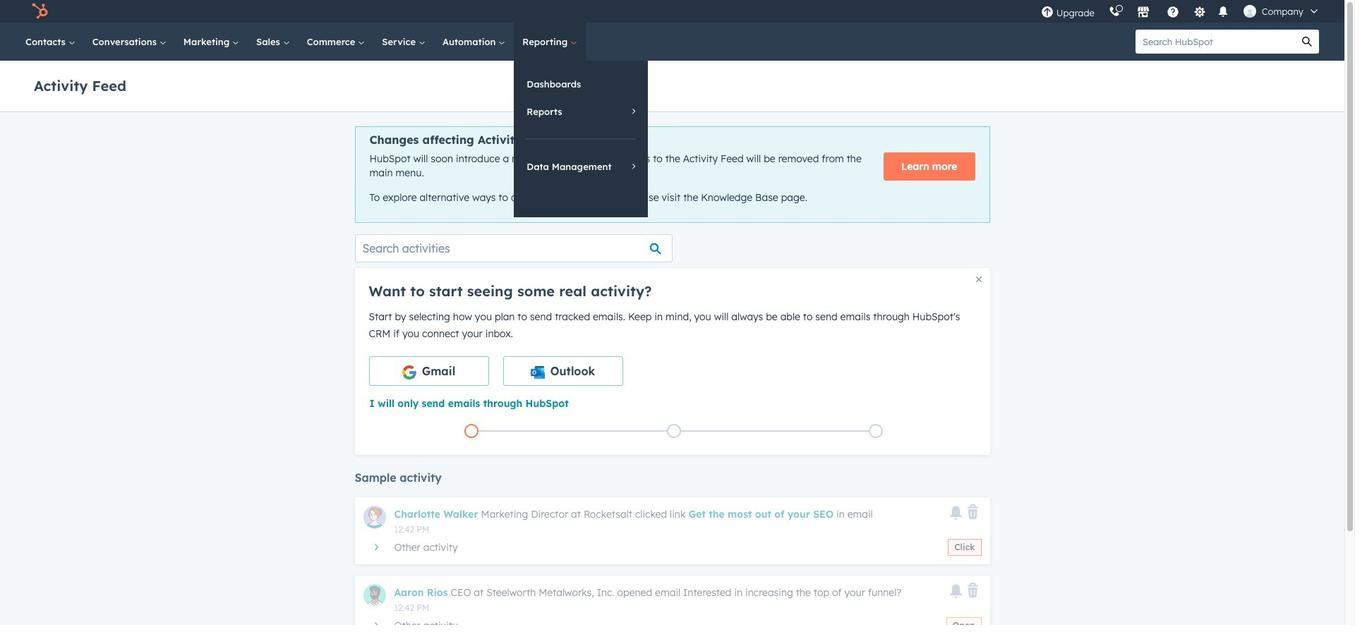 Task type: locate. For each thing, give the bounding box(es) containing it.
None checkbox
[[369, 356, 489, 386], [503, 356, 623, 386], [369, 356, 489, 386], [503, 356, 623, 386]]

menu
[[1034, 0, 1328, 23]]

Search HubSpot search field
[[1136, 30, 1296, 54]]

list
[[370, 421, 978, 441]]

marketplaces image
[[1137, 6, 1150, 19]]

onboarding.steps.finalstep.title image
[[873, 428, 880, 436]]

close image
[[976, 277, 982, 282]]



Task type: vqa. For each thing, say whether or not it's contained in the screenshot.
Connect
no



Task type: describe. For each thing, give the bounding box(es) containing it.
Search activities search field
[[355, 234, 673, 263]]

reporting menu
[[514, 61, 648, 217]]

onboarding.steps.sendtrackedemailingmail.title image
[[670, 428, 678, 436]]

jacob simon image
[[1244, 5, 1257, 18]]



